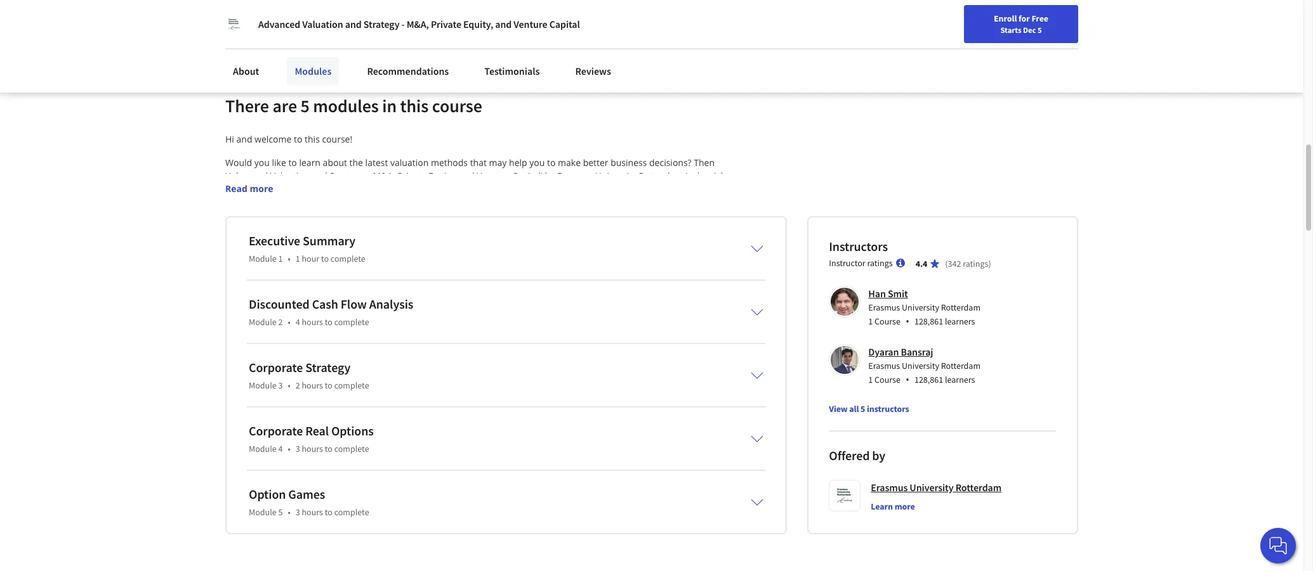 Task type: locate. For each thing, give the bounding box(es) containing it.
private inside would you like to learn about the latest valuation methods that may help you to make better business decisions? then 'advanced valuation and strategy – m&a, private equity, and venture capital' by erasmus university rotterdam is the right course for you! this course is helpful for executives that need to value complete strategies and for all students interested in corporate finance and strategy. we present the latest tools and show you how to apply them! we will revolutionize your way of decision making, by extending static techniques from corporate finance with dynamic methods to quantify strategic thinking. traditionally, we assess the attractiveness of an investment as a mature business, where future cash flows mainly result from past decisions. but, in an ever-changing world, strategic decisions determine the firm's long-term success and market value. yet managers often have to consider these long-term implications using intuition and experience alone, with little guidance from structured, quantitative analysis. our treatment goes far beyond the use of standard valuation analysis. we introduce the expanded npv, which brings together dcf, real options, and game theory. thinking in terms of options, games, and adaptive strategies may help managers address strategic questions such as: how do you value a leveraged buyout? how can you value a high-tech venture with negative cash flows? when should you invest in new ventures in stages? how can you incorporate rival bidders in the analysis? the tools we provide can improve your decisions in business and in daily life. * who is this class for? we hope that our course appeals to (graduate) students in finance, economics, and business, as well as to high-ranking professionals and a general audience. this course is particularly interesting for venture capitalists, private equity investors, investment bankers, ceos, cfos, and those who aspire these affiliations. we offer this mooc at 3 levels: 1.executive summary: this 1-week module provides critical insights into the principles of corporate valuation and strategy. this is accessible for time-constrained executives and the general audience without any prior knowledge. 2. student level: this level involves an understanding of the technical details.  this level requires basic knowledge of concepts in corporate finance, e.g., the time value of money, financial statement analysis, capital structure, and the relation between risk and returns. learners of th
[[397, 170, 426, 182]]

128,861 inside han smit erasmus university rotterdam 1 course • 128,861 learners
[[915, 316, 943, 327]]

value up 'incorporate'
[[638, 330, 660, 342]]

strategy up improve
[[305, 360, 351, 376]]

flow
[[341, 296, 367, 312]]

this
[[400, 94, 429, 117], [305, 133, 320, 145], [263, 410, 278, 422], [608, 450, 623, 462]]

0 horizontal spatial 4
[[278, 443, 283, 455]]

hours inside the "option games module 5 • 3 hours to complete"
[[302, 507, 323, 518]]

0 vertical spatial students
[[644, 183, 680, 195]]

module inside executive summary module 1 • 1 hour to complete
[[249, 253, 277, 264]]

1 down han
[[868, 316, 873, 327]]

corporate inside corporate real options module 4 • 3 hours to complete
[[249, 423, 303, 439]]

3 inside corporate strategy module 3 • 2 hours to complete
[[278, 380, 283, 391]]

to up quantitative
[[526, 263, 534, 275]]

1 horizontal spatial options,
[[498, 317, 532, 329]]

a
[[646, 237, 651, 249], [497, 330, 502, 342], [662, 330, 667, 342], [301, 436, 306, 449]]

how
[[420, 330, 439, 342], [582, 330, 601, 342], [578, 343, 597, 355]]

1 horizontal spatial may
[[665, 317, 682, 329]]

1 horizontal spatial strategies
[[622, 317, 662, 329]]

0 vertical spatial finance,
[[469, 423, 502, 435]]

our
[[225, 303, 241, 315]]

by right the capital'
[[545, 170, 555, 182]]

2 inside corporate strategy module 3 • 2 hours to complete
[[296, 380, 300, 391]]

1 vertical spatial high-
[[664, 423, 685, 435]]

complete inside would you like to learn about the latest valuation methods that may help you to make better business decisions? then 'advanced valuation and strategy – m&a, private equity, and venture capital' by erasmus university rotterdam is the right course for you! this course is helpful for executives that need to value complete strategies and for all students interested in corporate finance and strategy. we present the latest tools and show you how to apply them! we will revolutionize your way of decision making, by extending static techniques from corporate finance with dynamic methods to quantify strategic thinking. traditionally, we assess the attractiveness of an investment as a mature business, where future cash flows mainly result from past decisions. but, in an ever-changing world, strategic decisions determine the firm's long-term success and market value. yet managers often have to consider these long-term implications using intuition and experience alone, with little guidance from structured, quantitative analysis. our treatment goes far beyond the use of standard valuation analysis. we introduce the expanded npv, which brings together dcf, real options, and game theory. thinking in terms of options, games, and adaptive strategies may help managers address strategic questions such as: how do you value a leveraged buyout? how can you value a high-tech venture with negative cash flows? when should you invest in new ventures in stages? how can you incorporate rival bidders in the analysis? the tools we provide can improve your decisions in business and in daily life. * who is this class for? we hope that our course appeals to (graduate) students in finance, economics, and business, as well as to high-ranking professionals and a general audience. this course is particularly interesting for venture capitalists, private equity investors, investment bankers, ceos, cfos, and those who aspire these affiliations. we offer this mooc at 3 levels: 1.executive summary: this 1-week module provides critical insights into the principles of corporate valuation and strategy. this is accessible for time-constrained executives and the general audience without any prior knowledge. 2. student level: this level involves an understanding of the technical details.  this level requires basic knowledge of concepts in corporate finance, e.g., the time value of money, financial statement analysis, capital structure, and the relation between risk and returns. learners of th
[[516, 183, 555, 195]]

those
[[424, 450, 447, 462]]

we up decisions.
[[443, 237, 455, 249]]

0 vertical spatial may
[[489, 157, 507, 169]]

modules
[[313, 94, 379, 117]]

executive
[[249, 233, 300, 249]]

and left those
[[406, 450, 422, 462]]

1 horizontal spatial 2
[[296, 380, 300, 391]]

2 128,861 from the top
[[915, 374, 943, 386]]

128,861 down bansraj
[[915, 374, 943, 386]]

module down hope
[[249, 443, 277, 455]]

0 vertical spatial private
[[431, 18, 461, 30]]

share it on social media and in your performance review
[[247, 16, 484, 28]]

real
[[305, 423, 329, 439]]

0 vertical spatial 2
[[278, 317, 283, 328]]

investment
[[586, 237, 633, 249], [268, 450, 314, 462]]

• inside the "option games module 5 • 3 hours to complete"
[[288, 507, 290, 518]]

private
[[431, 18, 461, 30], [397, 170, 426, 182]]

1 inside dyaran bansraj erasmus university rotterdam 1 course • 128,861 learners
[[868, 374, 873, 386]]

4 module from the top
[[249, 443, 277, 455]]

1 corporate from the top
[[249, 360, 303, 376]]

managers down decisions.
[[436, 263, 477, 275]]

offer
[[586, 450, 606, 462]]

to down beyond
[[325, 317, 333, 328]]

1 vertical spatial m&a,
[[373, 170, 395, 182]]

the up game
[[357, 303, 370, 315]]

requires
[[518, 543, 552, 555]]

1 hours from the top
[[302, 317, 323, 328]]

cfos,
[[380, 450, 404, 462]]

rival
[[685, 343, 702, 355]]

0 horizontal spatial venture
[[225, 343, 257, 355]]

1 horizontal spatial long-
[[600, 263, 620, 275]]

reviews link
[[568, 57, 619, 85]]

business, up "capitalists," on the bottom left
[[571, 423, 609, 435]]

is left accessible
[[658, 490, 665, 502]]

these
[[574, 263, 597, 275], [498, 450, 520, 462]]

1 horizontal spatial an
[[497, 250, 508, 262]]

of right way
[[353, 223, 361, 235]]

• inside corporate strategy module 3 • 2 hours to complete
[[288, 380, 290, 391]]

5 inside the "option games module 5 • 3 hours to complete"
[[278, 507, 283, 518]]

0 vertical spatial from
[[563, 223, 583, 235]]

1 vertical spatial from
[[383, 250, 403, 262]]

finance up mature
[[628, 223, 659, 235]]

professionals
[[225, 436, 281, 449]]

executives down the provides
[[298, 503, 342, 515]]

5 module from the top
[[249, 507, 277, 518]]

complete inside corporate strategy module 3 • 2 hours to complete
[[334, 380, 369, 391]]

coursera career certificate image
[[838, 0, 1050, 67]]

static
[[491, 223, 513, 235]]

hi
[[225, 133, 234, 145]]

0 vertical spatial general
[[308, 436, 340, 449]]

module for option games
[[249, 507, 277, 518]]

m&a,
[[407, 18, 429, 30], [373, 170, 395, 182]]

level
[[244, 543, 263, 555], [496, 543, 515, 555]]

0 vertical spatial corporate
[[249, 360, 303, 376]]

this down recommendations link on the top left
[[400, 94, 429, 117]]

1 horizontal spatial strategy.
[[601, 490, 637, 502]]

students up those
[[421, 423, 457, 435]]

3
[[278, 380, 283, 391], [296, 443, 300, 455], [666, 450, 671, 462], [296, 507, 300, 518]]

4 down goes
[[296, 317, 300, 328]]

alone,
[[328, 277, 354, 289]]

methods down will
[[225, 237, 262, 249]]

dyaran bansraj link
[[868, 346, 933, 358]]

theory.
[[382, 317, 411, 329]]

review
[[456, 16, 484, 28]]

will
[[241, 223, 254, 235]]

hours down analysis?
[[302, 380, 323, 391]]

hours down games
[[302, 507, 323, 518]]

2 vertical spatial by
[[872, 448, 885, 464]]

to down real
[[325, 443, 333, 455]]

to inside corporate strategy module 3 • 2 hours to complete
[[325, 380, 333, 391]]

module inside discounted cash flow analysis module 2 • 4 hours to complete
[[249, 317, 277, 328]]

it
[[273, 16, 279, 28]]

1 horizontal spatial tools
[[458, 197, 478, 209]]

0 vertical spatial course
[[875, 316, 901, 327]]

valuation up 'present'
[[390, 157, 429, 169]]

is up hope
[[254, 410, 260, 422]]

1 vertical spatial business,
[[571, 423, 609, 435]]

this up cfos,
[[384, 436, 401, 449]]

strategic
[[312, 237, 347, 249], [599, 250, 634, 262], [304, 330, 340, 342]]

right
[[710, 170, 729, 182]]

erasmus down han smit link
[[868, 302, 900, 313]]

1 left the hour
[[296, 253, 300, 264]]

course inside dyaran bansraj erasmus university rotterdam 1 course • 128,861 learners
[[875, 374, 901, 386]]

module inside corporate strategy module 3 • 2 hours to complete
[[249, 380, 277, 391]]

1 vertical spatial cash
[[317, 343, 336, 355]]

learners for han smit
[[945, 316, 975, 327]]

with up mature
[[661, 223, 679, 235]]

from up value.
[[383, 250, 403, 262]]

1 horizontal spatial from
[[436, 277, 456, 289]]

128,861 for dyaran bansraj
[[915, 374, 943, 386]]

you
[[254, 157, 270, 169], [529, 157, 545, 169], [523, 197, 538, 209], [455, 330, 470, 342], [620, 330, 635, 342], [423, 343, 438, 355], [616, 343, 632, 355]]

read more
[[225, 183, 273, 195]]

2 for corporate
[[296, 380, 300, 391]]

0 horizontal spatial investment
[[268, 450, 314, 462]]

1 module from the top
[[249, 253, 277, 264]]

0 vertical spatial strategy.
[[329, 197, 365, 209]]

value.
[[394, 263, 418, 275]]

valuation right on
[[302, 18, 343, 30]]

methods up need
[[431, 157, 468, 169]]

the
[[349, 157, 363, 169], [694, 170, 708, 182], [417, 197, 430, 209], [487, 237, 500, 249], [225, 263, 239, 275], [357, 303, 370, 315], [576, 303, 589, 315], [269, 357, 283, 369], [430, 490, 444, 502], [362, 503, 376, 515], [388, 543, 401, 555], [279, 556, 293, 568], [593, 556, 607, 568]]

0 horizontal spatial more
[[250, 183, 273, 195]]

brings
[[684, 303, 709, 315]]

1 vertical spatial students
[[421, 423, 457, 435]]

1 horizontal spatial private
[[431, 18, 461, 30]]

0 vertical spatial investment
[[586, 237, 633, 249]]

1 vertical spatial strategy
[[330, 170, 364, 182]]

1 vertical spatial 2
[[296, 380, 300, 391]]

analysis. down consider
[[558, 277, 594, 289]]

1 horizontal spatial ratings
[[963, 258, 988, 270]]

more for learn more
[[895, 501, 915, 513]]

1 vertical spatial these
[[498, 450, 520, 462]]

the up audience
[[430, 490, 444, 502]]

1 vertical spatial course
[[875, 374, 901, 386]]

1 vertical spatial venture
[[477, 170, 510, 182]]

0 horizontal spatial managers
[[225, 330, 267, 342]]

complete up questions
[[334, 317, 369, 328]]

1 for executive
[[296, 253, 300, 264]]

• down dyaran bansraj link
[[906, 373, 909, 387]]

0 horizontal spatial help
[[509, 157, 527, 169]]

understanding
[[314, 543, 375, 555]]

chat with us image
[[1268, 536, 1288, 557]]

how down adaptive
[[582, 330, 601, 342]]

1 vertical spatial 128,861
[[915, 374, 943, 386]]

0 vertical spatial these
[[574, 263, 597, 275]]

0 vertical spatial 4
[[296, 317, 300, 328]]

1 horizontal spatial valuation
[[440, 303, 478, 315]]

None search field
[[181, 8, 486, 33]]

module inside corporate real options module 4 • 3 hours to complete
[[249, 443, 277, 455]]

1 learners from the top
[[945, 316, 975, 327]]

1 horizontal spatial more
[[895, 501, 915, 513]]

• inside dyaran bansraj erasmus university rotterdam 1 course • 128,861 learners
[[906, 373, 909, 387]]

we
[[443, 237, 455, 249], [266, 383, 278, 395]]

2 down analysis?
[[296, 380, 300, 391]]

more inside button
[[895, 501, 915, 513]]

erasmus university rotterdam image
[[225, 15, 243, 33]]

1 horizontal spatial finance,
[[469, 423, 502, 435]]

0 horizontal spatial strategy.
[[329, 197, 365, 209]]

0 horizontal spatial may
[[489, 157, 507, 169]]

erasmus university rotterdam
[[871, 482, 1002, 494]]

1 vertical spatial latest
[[433, 197, 455, 209]]

world,
[[571, 250, 597, 262]]

complete down the capital'
[[516, 183, 555, 195]]

module inside the "option games module 5 • 3 hours to complete"
[[249, 507, 277, 518]]

complete down "critical"
[[334, 507, 369, 518]]

1 vertical spatial decisions
[[389, 383, 427, 395]]

cash down "quantify"
[[282, 250, 300, 262]]

2 learners from the top
[[945, 374, 975, 386]]

an up world,
[[574, 237, 584, 249]]

1 for han
[[868, 316, 873, 327]]

investors,
[[225, 450, 265, 462]]

strategy inside would you like to learn about the latest valuation methods that may help you to make better business decisions? then 'advanced valuation and strategy – m&a, private equity, and venture capital' by erasmus university rotterdam is the right course for you! this course is helpful for executives that need to value complete strategies and for all students interested in corporate finance and strategy. we present the latest tools and show you how to apply them! we will revolutionize your way of decision making, by extending static techniques from corporate finance with dynamic methods to quantify strategic thinking. traditionally, we assess the attractiveness of an investment as a mature business, where future cash flows mainly result from past decisions. but, in an ever-changing world, strategic decisions determine the firm's long-term success and market value. yet managers often have to consider these long-term implications using intuition and experience alone, with little guidance from structured, quantitative analysis. our treatment goes far beyond the use of standard valuation analysis. we introduce the expanded npv, which brings together dcf, real options, and game theory. thinking in terms of options, games, and adaptive strategies may help managers address strategic questions such as: how do you value a leveraged buyout? how can you value a high-tech venture with negative cash flows? when should you invest in new ventures in stages? how can you incorporate rival bidders in the analysis? the tools we provide can improve your decisions in business and in daily life. * who is this class for? we hope that our course appeals to (graduate) students in finance, economics, and business, as well as to high-ranking professionals and a general audience. this course is particularly interesting for venture capitalists, private equity investors, investment bankers, ceos, cfos, and those who aspire these affiliations. we offer this mooc at 3 levels: 1.executive summary: this 1-week module provides critical insights into the principles of corporate valuation and strategy. this is accessible for time-constrained executives and the general audience without any prior knowledge. 2. student level: this level involves an understanding of the technical details.  this level requires basic knowledge of concepts in corporate finance, e.g., the time value of money, financial statement analysis, capital structure, and the relation between risk and returns. learners of th
[[330, 170, 364, 182]]

1 horizontal spatial investment
[[586, 237, 633, 249]]

1 vertical spatial business
[[439, 383, 476, 395]]

ever-
[[510, 250, 531, 262]]

1 horizontal spatial executives
[[393, 183, 437, 195]]

particularly
[[442, 436, 489, 449]]

4 inside discounted cash flow analysis module 2 • 4 hours to complete
[[296, 317, 300, 328]]

and down knowledge
[[575, 556, 591, 568]]

0 horizontal spatial we
[[266, 383, 278, 395]]

0 horizontal spatial equity,
[[428, 170, 456, 182]]

english
[[1060, 14, 1091, 27]]

that left need
[[439, 183, 456, 195]]

corporate up prior at the left
[[499, 490, 540, 502]]

2 vertical spatial from
[[436, 277, 456, 289]]

1 horizontal spatial that
[[439, 183, 456, 195]]

use
[[373, 303, 387, 315]]

to inside corporate real options module 4 • 3 hours to complete
[[325, 443, 333, 455]]

free
[[1032, 13, 1048, 24]]

value up show
[[492, 183, 514, 195]]

and down the "firm's"
[[262, 277, 278, 289]]

1 horizontal spatial business
[[611, 157, 647, 169]]

1 horizontal spatial term
[[620, 263, 640, 275]]

1 horizontal spatial methods
[[431, 157, 468, 169]]

university down better
[[595, 170, 636, 182]]

1 for dyaran
[[868, 374, 873, 386]]

business right better
[[611, 157, 647, 169]]

instructor
[[829, 258, 865, 269]]

accessible
[[667, 490, 709, 502]]

learners inside dyaran bansraj erasmus university rotterdam 1 course • 128,861 learners
[[945, 374, 975, 386]]

course inside han smit erasmus university rotterdam 1 course • 128,861 learners
[[875, 316, 901, 327]]

1 term from the left
[[287, 263, 307, 275]]

0 horizontal spatial level
[[244, 543, 263, 555]]

smit
[[888, 287, 908, 300]]

1 inside han smit erasmus university rotterdam 1 course • 128,861 learners
[[868, 316, 873, 327]]

2 vertical spatial strategy
[[305, 360, 351, 376]]

this up time-
[[225, 490, 242, 502]]

• inside han smit erasmus university rotterdam 1 course • 128,861 learners
[[906, 315, 909, 329]]

general down insights
[[378, 503, 409, 515]]

3 hours from the top
[[302, 443, 323, 455]]

1 vertical spatial learners
[[945, 374, 975, 386]]

1 vertical spatial investment
[[268, 450, 314, 462]]

executives up 'present'
[[393, 183, 437, 195]]

0 vertical spatial strategies
[[557, 183, 598, 195]]

1 level from the left
[[244, 543, 263, 555]]

2 horizontal spatial an
[[574, 237, 584, 249]]

–
[[366, 170, 371, 182]]

1.executive
[[225, 476, 272, 489]]

learners
[[945, 316, 975, 327], [945, 374, 975, 386]]

m&a, right –
[[373, 170, 395, 182]]

1 vertical spatial we
[[266, 383, 278, 395]]

strategy
[[364, 18, 400, 30], [330, 170, 364, 182], [305, 360, 351, 376]]

that up need
[[470, 157, 487, 169]]

by right offered
[[872, 448, 885, 464]]

0 vertical spatial m&a,
[[407, 18, 429, 30]]

with down market
[[356, 277, 374, 289]]

dec
[[1023, 25, 1036, 35]]

npv,
[[635, 303, 655, 315]]

into
[[412, 490, 428, 502]]

venture up bidders at the bottom left of the page
[[225, 343, 257, 355]]

• inside corporate real options module 4 • 3 hours to complete
[[288, 443, 290, 455]]

128,861 for han smit
[[915, 316, 943, 327]]

0 horizontal spatial analysis.
[[480, 303, 516, 315]]

welcome
[[255, 133, 292, 145]]

1 vertical spatial more
[[895, 501, 915, 513]]

may
[[489, 157, 507, 169], [665, 317, 682, 329]]

and up affiliations. at the left
[[553, 423, 569, 435]]

goes
[[288, 303, 307, 315]]

find
[[951, 15, 968, 26]]

0 vertical spatial business,
[[686, 237, 725, 249]]

would you like to learn about the latest valuation methods that may help you to make better business decisions? then 'advanced valuation and strategy – m&a, private equity, and venture capital' by erasmus university rotterdam is the right course for you! this course is helpful for executives that need to value complete strategies and for all students interested in corporate finance and strategy. we present the latest tools and show you how to apply them! we will revolutionize your way of decision making, by extending static techniques from corporate finance with dynamic methods to quantify strategic thinking. traditionally, we assess the attractiveness of an investment as a mature business, where future cash flows mainly result from past decisions. but, in an ever-changing world, strategic decisions determine the firm's long-term success and market value. yet managers often have to consider these long-term implications using intuition and experience alone, with little guidance from structured, quantitative analysis. our treatment goes far beyond the use of standard valuation analysis. we introduce the expanded npv, which brings together dcf, real options, and game theory. thinking in terms of options, games, and adaptive strategies may help managers address strategic questions such as: how do you value a leveraged buyout? how can you value a high-tech venture with negative cash flows? when should you invest in new ventures in stages? how can you incorporate rival bidders in the analysis? the tools we provide can improve your decisions in business and in daily life. * who is this class for? we hope that our course appeals to (graduate) students in finance, economics, and business, as well as to high-ranking professionals and a general audience. this course is particularly interesting for venture capitalists, private equity investors, investment bankers, ceos, cfos, and those who aspire these affiliations. we offer this mooc at 3 levels: 1.executive summary: this 1-week module provides critical insights into the principles of corporate valuation and strategy. this is accessible for time-constrained executives and the general audience without any prior knowledge. 2. student level: this level involves an understanding of the technical details.  this level requires basic knowledge of concepts in corporate finance, e.g., the time value of money, financial statement analysis, capital structure, and the relation between risk and returns. learners of th
[[225, 157, 732, 572]]

of down understanding
[[340, 556, 349, 568]]

2 module from the top
[[249, 317, 277, 328]]

by right making,
[[435, 223, 445, 235]]

to inside discounted cash flow analysis module 2 • 4 hours to complete
[[325, 317, 333, 328]]

0 horizontal spatial private
[[397, 170, 426, 182]]

1 course from the top
[[875, 316, 901, 327]]

how
[[540, 197, 558, 209]]

we left provide
[[266, 383, 278, 395]]

you left 'incorporate'
[[616, 343, 632, 355]]

1 horizontal spatial level
[[496, 543, 515, 555]]

standard
[[400, 303, 438, 315]]

options, up leveraged
[[498, 317, 532, 329]]

hours inside corporate strategy module 3 • 2 hours to complete
[[302, 380, 323, 391]]

course
[[875, 316, 901, 327], [875, 374, 901, 386]]

erasmus down dyaran
[[868, 360, 900, 372]]

5 right are
[[300, 94, 310, 117]]

corporate for corporate real options
[[249, 423, 303, 439]]

corporate inside corporate strategy module 3 • 2 hours to complete
[[249, 360, 303, 376]]

128,861 inside dyaran bansraj erasmus university rotterdam 1 course • 128,861 learners
[[915, 374, 943, 386]]

determine
[[677, 250, 721, 262]]

0 horizontal spatial all
[[633, 183, 642, 195]]

students down decisions?
[[644, 183, 680, 195]]

5 inside "enroll for free starts dec 5"
[[1038, 25, 1042, 35]]

who
[[233, 410, 252, 422]]

3 inside corporate real options module 4 • 3 hours to complete
[[296, 443, 300, 455]]

modules link
[[287, 57, 339, 85]]

course down dyaran
[[875, 374, 901, 386]]

university inside han smit erasmus university rotterdam 1 course • 128,861 learners
[[902, 302, 939, 313]]

term up experience
[[287, 263, 307, 275]]

course down han smit link
[[875, 316, 901, 327]]

0 horizontal spatial business
[[439, 383, 476, 395]]

learners inside han smit erasmus university rotterdam 1 course • 128,861 learners
[[945, 316, 975, 327]]

an up time
[[301, 543, 312, 555]]

module down executive
[[249, 253, 277, 264]]

4 hours from the top
[[302, 507, 323, 518]]

business,
[[686, 237, 725, 249], [571, 423, 609, 435]]

that
[[470, 157, 487, 169], [439, 183, 456, 195], [264, 423, 281, 435]]

2 corporate from the top
[[249, 423, 303, 439]]

3 module from the top
[[249, 380, 277, 391]]

2 level from the left
[[496, 543, 515, 555]]

enroll for free starts dec 5
[[994, 13, 1048, 35]]

1 horizontal spatial finance
[[628, 223, 659, 235]]

2 course from the top
[[875, 374, 901, 386]]

corporate real options module 4 • 3 hours to complete
[[249, 423, 374, 455]]

2 inside discounted cash flow analysis module 2 • 4 hours to complete
[[278, 317, 283, 328]]

• inside executive summary module 1 • 1 hour to complete
[[288, 253, 290, 264]]

2 hours from the top
[[302, 380, 323, 391]]

view all 5 instructors
[[829, 403, 909, 415]]

complete down "options"
[[334, 443, 369, 455]]

techniques
[[515, 223, 560, 235]]

1 128,861 from the top
[[915, 316, 943, 327]]

erasmus inside dyaran bansraj erasmus university rotterdam 1 course • 128,861 learners
[[868, 360, 900, 372]]

testimonials link
[[477, 57, 547, 85]]

• inside discounted cash flow analysis module 2 • 4 hours to complete
[[288, 317, 290, 328]]

the up interested
[[694, 170, 708, 182]]

1 horizontal spatial managers
[[436, 263, 477, 275]]

1 vertical spatial help
[[685, 317, 703, 329]]

course
[[432, 94, 482, 117], [225, 183, 253, 195], [309, 183, 337, 195], [300, 423, 328, 435], [403, 436, 431, 449]]

more inside button
[[250, 183, 273, 195]]

time
[[295, 556, 314, 568]]

past
[[405, 250, 423, 262]]

analysis.
[[558, 277, 594, 289], [480, 303, 516, 315]]

social
[[294, 16, 319, 28]]

career
[[1006, 15, 1031, 26]]

and up summary
[[311, 197, 327, 209]]

at
[[655, 450, 664, 462]]

1 vertical spatial an
[[497, 250, 508, 262]]

together
[[225, 317, 261, 329]]

3 inside the "option games module 5 • 3 hours to complete"
[[296, 507, 300, 518]]

from down decisions.
[[436, 277, 456, 289]]

read more button
[[225, 182, 273, 195]]

1 long- from the left
[[266, 263, 287, 275]]

course for dyaran
[[875, 374, 901, 386]]

may down which
[[665, 317, 682, 329]]

0 horizontal spatial 2
[[278, 317, 283, 328]]

traditionally,
[[388, 237, 441, 249]]

2 vertical spatial strategic
[[304, 330, 340, 342]]

business, up determine
[[686, 237, 725, 249]]

rotterdam inside han smit erasmus university rotterdam 1 course • 128,861 learners
[[941, 302, 981, 313]]



Task type: describe. For each thing, give the bounding box(es) containing it.
course for han
[[875, 316, 901, 327]]

university up learn more button
[[910, 482, 954, 494]]

0 vertical spatial finance
[[278, 197, 309, 209]]

the up financial
[[388, 543, 401, 555]]

analysis
[[369, 296, 413, 312]]

dynamic
[[681, 223, 716, 235]]

for inside "enroll for free starts dec 5"
[[1019, 13, 1030, 24]]

details.
[[443, 543, 473, 555]]

1 vertical spatial finance
[[628, 223, 659, 235]]

1 horizontal spatial students
[[644, 183, 680, 195]]

for right accessible
[[711, 490, 723, 502]]

to right need
[[481, 183, 490, 195]]

of up the any
[[489, 490, 497, 502]]

0 vertical spatial strategic
[[312, 237, 347, 249]]

0 horizontal spatial students
[[421, 423, 457, 435]]

is up interested
[[685, 170, 692, 182]]

is up those
[[434, 436, 440, 449]]

complete inside the "option games module 5 • 3 hours to complete"
[[334, 507, 369, 518]]

2 horizontal spatial with
[[661, 223, 679, 235]]

1 vertical spatial can
[[600, 343, 614, 355]]

module
[[276, 490, 308, 502]]

to right welcome
[[294, 133, 302, 145]]

1 horizontal spatial venture
[[552, 436, 584, 449]]

this down '2.'
[[225, 543, 242, 555]]

1 horizontal spatial help
[[685, 317, 703, 329]]

a up ventures
[[497, 330, 502, 342]]

2 vertical spatial can
[[314, 383, 328, 395]]

1 vertical spatial that
[[439, 183, 456, 195]]

2 options, from the left
[[498, 317, 532, 329]]

far
[[309, 303, 321, 315]]

1 down executive
[[278, 253, 283, 264]]

view
[[829, 403, 848, 415]]

1 vertical spatial strategy.
[[601, 490, 637, 502]]

implications
[[643, 263, 693, 275]]

hours inside discounted cash flow analysis module 2 • 4 hours to complete
[[302, 317, 323, 328]]

this up analysis,
[[477, 543, 494, 555]]

0 vertical spatial can
[[603, 330, 618, 342]]

module for corporate strategy
[[249, 380, 277, 391]]

1 horizontal spatial m&a,
[[407, 18, 429, 30]]

bankers,
[[316, 450, 352, 462]]

constrained
[[247, 503, 296, 515]]

for up them!
[[618, 183, 630, 195]]

erasmus inside would you like to learn about the latest valuation methods that may help you to make better business decisions? then 'advanced valuation and strategy – m&a, private equity, and venture capital' by erasmus university rotterdam is the right course for you! this course is helpful for executives that need to value complete strategies and for all students interested in corporate finance and strategy. we present the latest tools and show you how to apply them! we will revolutionize your way of decision making, by extending static techniques from corporate finance with dynamic methods to quantify strategic thinking. traditionally, we assess the attractiveness of an investment as a mature business, where future cash flows mainly result from past decisions. but, in an ever-changing world, strategic decisions determine the firm's long-term success and market value. yet managers often have to consider these long-term implications using intuition and experience alone, with little guidance from structured, quantitative analysis. our treatment goes far beyond the use of standard valuation analysis. we introduce the expanded npv, which brings together dcf, real options, and game theory. thinking in terms of options, games, and adaptive strategies may help managers address strategic questions such as: how do you value a leveraged buyout? how can you value a high-tech venture with negative cash flows? when should you invest in new ventures in stages? how can you incorporate rival bidders in the analysis? the tools we provide can improve your decisions in business and in daily life. * who is this class for? we hope that our course appeals to (graduate) students in finance, economics, and business, as well as to high-ranking professionals and a general audience. this course is particularly interesting for venture capitalists, private equity investors, investment bankers, ceos, cfos, and those who aspire these affiliations. we offer this mooc at 3 levels: 1.executive summary: this 1-week module provides critical insights into the principles of corporate valuation and strategy. this is accessible for time-constrained executives and the general audience without any prior knowledge. 2. student level: this level involves an understanding of the technical details.  this level requires basic knowledge of concepts in corporate finance, e.g., the time value of money, financial statement analysis, capital structure, and the relation between risk and returns. learners of th
[[557, 170, 593, 182]]

1 vertical spatial executives
[[298, 503, 342, 515]]

summary
[[303, 233, 355, 249]]

games
[[288, 487, 325, 502]]

the down "critical"
[[362, 503, 376, 515]]

of up money,
[[377, 543, 386, 555]]

m&a, inside would you like to learn about the latest valuation methods that may help you to make better business decisions? then 'advanced valuation and strategy – m&a, private equity, and venture capital' by erasmus university rotterdam is the right course for you! this course is helpful for executives that need to value complete strategies and for all students interested in corporate finance and strategy. we present the latest tools and show you how to apply them! we will revolutionize your way of decision making, by extending static techniques from corporate finance with dynamic methods to quantify strategic thinking. traditionally, we assess the attractiveness of an investment as a mature business, where future cash flows mainly result from past decisions. but, in an ever-changing world, strategic decisions determine the firm's long-term success and market value. yet managers often have to consider these long-term implications using intuition and experience alone, with little guidance from structured, quantitative analysis. our treatment goes far beyond the use of standard valuation analysis. we introduce the expanded npv, which brings together dcf, real options, and game theory. thinking in terms of options, games, and adaptive strategies may help managers address strategic questions such as: how do you value a leveraged buyout? how can you value a high-tech venture with negative cash flows? when should you invest in new ventures in stages? how can you incorporate rival bidders in the analysis? the tools we provide can improve your decisions in business and in daily life. * who is this class for? we hope that our course appeals to (graduate) students in finance, economics, and business, as well as to high-ranking professionals and a general audience. this course is particularly interesting for venture capitalists, private equity investors, investment bankers, ceos, cfos, and those who aspire these affiliations. we offer this mooc at 3 levels: 1.executive summary: this 1-week module provides critical insights into the principles of corporate valuation and strategy. this is accessible for time-constrained executives and the general audience without any prior knowledge. 2. student level: this level involves an understanding of the technical details.  this level requires basic knowledge of concepts in corporate finance, e.g., the time value of money, financial statement analysis, capital structure, and the relation between risk and returns. learners of th
[[373, 170, 395, 182]]

would
[[225, 157, 252, 169]]

2 vertical spatial that
[[264, 423, 281, 435]]

recommendations link
[[359, 57, 457, 85]]

course down 'advanced
[[225, 183, 253, 195]]

you left the like
[[254, 157, 270, 169]]

equity, inside would you like to learn about the latest valuation methods that may help you to make better business decisions? then 'advanced valuation and strategy – m&a, private equity, and venture capital' by erasmus university rotterdam is the right course for you! this course is helpful for executives that need to value complete strategies and for all students interested in corporate finance and strategy. we present the latest tools and show you how to apply them! we will revolutionize your way of decision making, by extending static techniques from corporate finance with dynamic methods to quantify strategic thinking. traditionally, we assess the attractiveness of an investment as a mature business, where future cash flows mainly result from past decisions. but, in an ever-changing world, strategic decisions determine the firm's long-term success and market value. yet managers often have to consider these long-term implications using intuition and experience alone, with little guidance from structured, quantitative analysis. our treatment goes far beyond the use of standard valuation analysis. we introduce the expanded npv, which brings together dcf, real options, and game theory. thinking in terms of options, games, and adaptive strategies may help managers address strategic questions such as: how do you value a leveraged buyout? how can you value a high-tech venture with negative cash flows? when should you invest in new ventures in stages? how can you incorporate rival bidders in the analysis? the tools we provide can improve your decisions in business and in daily life. * who is this class for? we hope that our course appeals to (graduate) students in finance, economics, and business, as well as to high-ranking professionals and a general audience. this course is particularly interesting for venture capitalists, private equity investors, investment bankers, ceos, cfos, and those who aspire these affiliations. we offer this mooc at 3 levels: 1.executive summary: this 1-week module provides critical insights into the principles of corporate valuation and strategy. this is accessible for time-constrained executives and the general audience without any prior knowledge. 2. student level: this level involves an understanding of the technical details.  this level requires basic knowledge of concepts in corporate finance, e.g., the time value of money, financial statement analysis, capital structure, and the relation between risk and returns. learners of th
[[428, 170, 456, 182]]

introduce
[[533, 303, 573, 315]]

(
[[945, 258, 948, 270]]

0 vertical spatial that
[[470, 157, 487, 169]]

affiliations.
[[523, 450, 568, 462]]

course!
[[322, 133, 352, 145]]

time-
[[225, 503, 247, 515]]

1 horizontal spatial latest
[[433, 197, 455, 209]]

0 vertical spatial an
[[574, 237, 584, 249]]

and down beyond
[[338, 317, 354, 329]]

1 vertical spatial finance,
[[225, 556, 258, 568]]

mature
[[654, 237, 684, 249]]

without
[[451, 503, 483, 515]]

1 horizontal spatial equity,
[[463, 18, 493, 30]]

the right about
[[349, 157, 363, 169]]

option
[[249, 487, 286, 502]]

performance
[[400, 16, 454, 28]]

improve
[[331, 383, 365, 395]]

1 horizontal spatial venture
[[514, 18, 547, 30]]

4.4
[[916, 258, 927, 270]]

the down where
[[225, 263, 239, 275]]

class
[[280, 410, 300, 422]]

english button
[[1037, 0, 1114, 41]]

advanced valuation and strategy - m&a, private equity, and venture capital
[[258, 18, 580, 30]]

statement
[[421, 556, 463, 568]]

0 horizontal spatial cash
[[282, 250, 300, 262]]

bansraj
[[901, 346, 933, 358]]

to right how
[[561, 197, 569, 209]]

1 horizontal spatial cash
[[317, 343, 336, 355]]

and right risk
[[699, 556, 714, 568]]

this left accessible
[[639, 490, 656, 502]]

3 inside would you like to learn about the latest valuation methods that may help you to make better business decisions? then 'advanced valuation and strategy – m&a, private equity, and venture capital' by erasmus university rotterdam is the right course for you! this course is helpful for executives that need to value complete strategies and for all students interested in corporate finance and strategy. we present the latest tools and show you how to apply them! we will revolutionize your way of decision making, by extending static techniques from corporate finance with dynamic methods to quantify strategic thinking. traditionally, we assess the attractiveness of an investment as a mature business, where future cash flows mainly result from past decisions. but, in an ever-changing world, strategic decisions determine the firm's long-term success and market value. yet managers often have to consider these long-term implications using intuition and experience alone, with little guidance from structured, quantitative analysis. our treatment goes far beyond the use of standard valuation analysis. we introduce the expanded npv, which brings together dcf, real options, and game theory. thinking in terms of options, games, and adaptive strategies may help managers address strategic questions such as: how do you value a leveraged buyout? how can you value a high-tech venture with negative cash flows? when should you invest in new ventures in stages? how can you incorporate rival bidders in the analysis? the tools we provide can improve your decisions in business and in daily life. * who is this class for? we hope that our course appeals to (graduate) students in finance, economics, and business, as well as to high-ranking professionals and a general audience. this course is particularly interesting for venture capitalists, private equity investors, investment bankers, ceos, cfos, and those who aspire these affiliations. we offer this mooc at 3 levels: 1.executive summary: this 1-week module provides critical insights into the principles of corporate valuation and strategy. this is accessible for time-constrained executives and the general audience without any prior knowledge. 2. student level: this level involves an understanding of the technical details.  this level requires basic knowledge of concepts in corporate finance, e.g., the time value of money, financial statement analysis, capital structure, and the relation between risk and returns. learners of th
[[666, 450, 671, 462]]

negative
[[280, 343, 315, 355]]

concepts
[[636, 543, 673, 555]]

we left will
[[225, 223, 239, 235]]

0 vertical spatial help
[[509, 157, 527, 169]]

0 horizontal spatial latest
[[365, 157, 388, 169]]

for up 'present'
[[379, 183, 391, 195]]

0 vertical spatial tools
[[458, 197, 478, 209]]

to up future
[[265, 237, 273, 249]]

is left "helpful"
[[339, 183, 346, 195]]

we up leveraged
[[518, 303, 531, 315]]

you right do
[[455, 330, 470, 342]]

1 vertical spatial methods
[[225, 237, 262, 249]]

and up need
[[459, 170, 474, 182]]

0 vertical spatial we
[[443, 237, 455, 249]]

guidance
[[396, 277, 434, 289]]

1 vertical spatial managers
[[225, 330, 267, 342]]

valuation inside would you like to learn about the latest valuation methods that may help you to make better business decisions? then 'advanced valuation and strategy – m&a, private equity, and venture capital' by erasmus university rotterdam is the right course for you! this course is helpful for executives that need to value complete strategies and for all students interested in corporate finance and strategy. we present the latest tools and show you how to apply them! we will revolutionize your way of decision making, by extending static techniques from corporate finance with dynamic methods to quantify strategic thinking. traditionally, we assess the attractiveness of an investment as a mature business, where future cash flows mainly result from past decisions. but, in an ever-changing world, strategic decisions determine the firm's long-term success and market value. yet managers often have to consider these long-term implications using intuition and experience alone, with little guidance from structured, quantitative analysis. our treatment goes far beyond the use of standard valuation analysis. we introduce the expanded npv, which brings together dcf, real options, and game theory. thinking in terms of options, games, and adaptive strategies may help managers address strategic questions such as: how do you value a leveraged buyout? how can you value a high-tech venture with negative cash flows? when should you invest in new ventures in stages? how can you incorporate rival bidders in the analysis? the tools we provide can improve your decisions in business and in daily life. * who is this class for? we hope that our course appeals to (graduate) students in finance, economics, and business, as well as to high-ranking professionals and a general audience. this course is particularly interesting for venture capitalists, private equity investors, investment bankers, ceos, cfos, and those who aspire these affiliations. we offer this mooc at 3 levels: 1.executive summary: this 1-week module provides critical insights into the principles of corporate valuation and strategy. this is accessible for time-constrained executives and the general audience without any prior knowledge. 2. student level: this level involves an understanding of the technical details.  this level requires basic knowledge of concepts in corporate finance, e.g., the time value of money, financial statement analysis, capital structure, and the relation between risk and returns. learners of th
[[270, 170, 309, 182]]

the
[[225, 383, 241, 395]]

course down the "for?"
[[300, 423, 328, 435]]

our
[[283, 423, 298, 435]]

the down the "static"
[[487, 237, 500, 249]]

for?
[[302, 410, 318, 422]]

2 for discounted
[[278, 317, 283, 328]]

0 horizontal spatial ratings
[[867, 258, 893, 269]]

and up them!
[[600, 183, 616, 195]]

university inside dyaran bansraj erasmus university rotterdam 1 course • 128,861 learners
[[902, 360, 939, 372]]

media
[[321, 16, 348, 28]]

student
[[235, 530, 268, 542]]

flows?
[[338, 343, 364, 355]]

mooc
[[626, 450, 653, 462]]

decisions.
[[425, 250, 466, 262]]

dyaran bansraj image
[[831, 346, 859, 374]]

way
[[334, 223, 350, 235]]

0 horizontal spatial general
[[308, 436, 340, 449]]

2 term from the left
[[620, 263, 640, 275]]

of up the relation
[[625, 543, 634, 555]]

complete inside corporate real options module 4 • 3 hours to complete
[[334, 443, 369, 455]]

0 horizontal spatial an
[[301, 543, 312, 555]]

new
[[988, 15, 1005, 26]]

like
[[272, 157, 286, 169]]

relation
[[609, 556, 641, 568]]

there
[[225, 94, 269, 117]]

2 horizontal spatial valuation
[[542, 490, 581, 502]]

and up the alone,
[[343, 263, 359, 275]]

structured,
[[459, 277, 504, 289]]

learn more button
[[871, 501, 915, 513]]

1 horizontal spatial business,
[[686, 237, 725, 249]]

0 vertical spatial by
[[545, 170, 555, 182]]

need
[[458, 183, 479, 195]]

present
[[383, 197, 415, 209]]

more for read more
[[250, 183, 273, 195]]

1 vertical spatial may
[[665, 317, 682, 329]]

the up adaptive
[[576, 303, 589, 315]]

2 long- from the left
[[600, 263, 620, 275]]

experience
[[281, 277, 326, 289]]

0 vertical spatial strategy
[[364, 18, 400, 30]]

han smit image
[[831, 288, 859, 316]]

we left offer
[[570, 450, 584, 462]]

how right 'stages?'
[[578, 343, 597, 355]]

corporate up risk
[[685, 543, 726, 555]]

2 horizontal spatial from
[[563, 223, 583, 235]]

and down our
[[283, 436, 299, 449]]

erasmus inside han smit erasmus university rotterdam 1 course • 128,861 learners
[[868, 302, 900, 313]]

value up new
[[472, 330, 494, 342]]

to up audience.
[[365, 423, 373, 435]]

tech
[[690, 330, 708, 342]]

0 horizontal spatial decisions
[[389, 383, 427, 395]]

enroll
[[994, 13, 1017, 24]]

4 inside corporate real options module 4 • 3 hours to complete
[[278, 443, 283, 455]]

0 vertical spatial valuation
[[390, 157, 429, 169]]

of down time
[[299, 570, 308, 572]]

0 vertical spatial valuation
[[302, 18, 343, 30]]

and right hi
[[236, 133, 252, 145]]

0 horizontal spatial by
[[435, 223, 445, 235]]

and down "critical"
[[344, 503, 360, 515]]

market
[[362, 263, 391, 275]]

to right the like
[[288, 157, 297, 169]]

to inside executive summary module 1 • 1 hour to complete
[[321, 253, 329, 264]]

helpful
[[348, 183, 377, 195]]

0 horizontal spatial business,
[[571, 423, 609, 435]]

strategy inside corporate strategy module 3 • 2 hours to complete
[[305, 360, 351, 376]]

course down recommendations link on the top left
[[432, 94, 482, 117]]

dyaran bansraj erasmus university rotterdam 1 course • 128,861 learners
[[868, 346, 981, 387]]

1 vertical spatial strategic
[[599, 250, 634, 262]]

making,
[[400, 223, 433, 235]]

5 inside button
[[861, 403, 865, 415]]

we down *
[[225, 423, 239, 435]]

insights
[[378, 490, 410, 502]]

for up affiliations. at the left
[[538, 436, 550, 449]]

as left mature
[[635, 237, 644, 249]]

and down learn
[[312, 170, 327, 182]]

rotterdam inside dyaran bansraj erasmus university rotterdam 1 course • 128,861 learners
[[941, 360, 981, 372]]

extending
[[447, 223, 488, 235]]

rotterdam inside would you like to learn about the latest valuation methods that may help you to make better business decisions? then 'advanced valuation and strategy – m&a, private equity, and venture capital' by erasmus university rotterdam is the right course for you! this course is helpful for executives that need to value complete strategies and for all students interested in corporate finance and strategy. we present the latest tools and show you how to apply them! we will revolutionize your way of decision making, by extending static techniques from corporate finance with dynamic methods to quantify strategic thinking. traditionally, we assess the attractiveness of an investment as a mature business, where future cash flows mainly result from past decisions. but, in an ever-changing world, strategic decisions determine the firm's long-term success and market value. yet managers often have to consider these long-term implications using intuition and experience alone, with little guidance from structured, quantitative analysis. our treatment goes far beyond the use of standard valuation analysis. we introduce the expanded npv, which brings together dcf, real options, and game theory. thinking in terms of options, games, and adaptive strategies may help managers address strategic questions such as: how do you value a leveraged buyout? how can you value a high-tech venture with negative cash flows? when should you invest in new ventures in stages? how can you incorporate rival bidders in the analysis? the tools we provide can improve your decisions in business and in daily life. * who is this class for? we hope that our course appeals to (graduate) students in finance, economics, and business, as well as to high-ranking professionals and a general audience. this course is particularly interesting for venture capitalists, private equity investors, investment bankers, ceos, cfos, and those who aspire these affiliations. we offer this mooc at 3 levels: 1.executive summary: this 1-week module provides critical insights into the principles of corporate valuation and strategy. this is accessible for time-constrained executives and the general audience without any prior knowledge. 2. student level: this level involves an understanding of the technical details.  this level requires basic knowledge of concepts in corporate finance, e.g., the time value of money, financial statement analysis, capital structure, and the relation between risk and returns. learners of th
[[639, 170, 683, 182]]

find your new career
[[951, 15, 1031, 26]]

corporate down them!
[[585, 223, 626, 235]]

1 horizontal spatial these
[[574, 263, 597, 275]]

module for executive summary
[[249, 253, 277, 264]]

such
[[385, 330, 404, 342]]

complete inside executive summary module 1 • 1 hour to complete
[[331, 253, 365, 264]]

0 vertical spatial venture
[[225, 343, 257, 355]]

1 vertical spatial valuation
[[440, 303, 478, 315]]

how down thinking
[[420, 330, 439, 342]]

adaptive
[[584, 317, 620, 329]]

this right you! at the top left of page
[[290, 183, 307, 195]]

corporate for corporate strategy
[[249, 360, 303, 376]]

university inside would you like to learn about the latest valuation methods that may help you to make better business decisions? then 'advanced valuation and strategy – m&a, private equity, and venture capital' by erasmus university rotterdam is the right course for you! this course is helpful for executives that need to value complete strategies and for all students interested in corporate finance and strategy. we present the latest tools and show you how to apply them! we will revolutionize your way of decision making, by extending static techniques from corporate finance with dynamic methods to quantify strategic thinking. traditionally, we assess the attractiveness of an investment as a mature business, where future cash flows mainly result from past decisions. but, in an ever-changing world, strategic decisions determine the firm's long-term success and market value. yet managers often have to consider these long-term implications using intuition and experience alone, with little guidance from structured, quantitative analysis. our treatment goes far beyond the use of standard valuation analysis. we introduce the expanded npv, which brings together dcf, real options, and game theory. thinking in terms of options, games, and adaptive strategies may help managers address strategic questions such as: how do you value a leveraged buyout? how can you value a high-tech venture with negative cash flows? when should you invest in new ventures in stages? how can you incorporate rival bidders in the analysis? the tools we provide can improve your decisions in business and in daily life. * who is this class for? we hope that our course appeals to (graduate) students in finance, economics, and business, as well as to high-ranking professionals and a general audience. this course is particularly interesting for venture capitalists, private equity investors, investment bankers, ceos, cfos, and those who aspire these affiliations. we offer this mooc at 3 levels: 1.executive summary: this 1-week module provides critical insights into the principles of corporate valuation and strategy. this is accessible for time-constrained executives and the general audience without any prior knowledge. 2. student level: this level involves an understanding of the technical details.  this level requires basic knowledge of concepts in corporate finance, e.g., the time value of money, financial statement analysis, capital structure, and the relation between risk and returns. learners of th
[[595, 170, 636, 182]]

1 horizontal spatial decisions
[[637, 250, 675, 262]]

1 vertical spatial general
[[378, 503, 409, 515]]

are
[[273, 94, 297, 117]]

week
[[252, 490, 274, 502]]

your right the find
[[969, 15, 986, 26]]

often
[[479, 263, 501, 275]]

corporate down read more button
[[235, 197, 276, 209]]

the down negative
[[269, 357, 283, 369]]

dyaran
[[868, 346, 899, 358]]

incorporate
[[634, 343, 683, 355]]

the right 'present'
[[417, 197, 430, 209]]

and down offer
[[583, 490, 599, 502]]

all inside button
[[849, 403, 859, 415]]

this left class in the left bottom of the page
[[263, 410, 278, 422]]

course down about
[[309, 183, 337, 195]]

value down understanding
[[316, 556, 338, 568]]

erasmus up learn more button
[[871, 482, 908, 494]]

1 vertical spatial tools
[[243, 383, 263, 395]]

show
[[499, 197, 521, 209]]

han smit link
[[868, 287, 908, 300]]

of up world,
[[563, 237, 571, 249]]

han smit erasmus university rotterdam 1 course • 128,861 learners
[[868, 287, 981, 329]]

1 options, from the left
[[302, 317, 336, 329]]

to up private
[[653, 423, 662, 435]]

daily
[[506, 383, 525, 395]]

han
[[868, 287, 886, 300]]

you left how
[[523, 197, 538, 209]]

and right 'media'
[[350, 16, 366, 28]]

this down "capitalists," on the bottom left
[[608, 450, 623, 462]]

do
[[441, 330, 452, 342]]

hours inside corporate real options module 4 • 3 hours to complete
[[302, 443, 323, 455]]

dcf,
[[263, 317, 282, 329]]

this up learn
[[305, 133, 320, 145]]

beyond
[[323, 303, 354, 315]]

0 vertical spatial analysis.
[[558, 277, 594, 289]]

and right social
[[345, 18, 362, 30]]

little
[[376, 277, 394, 289]]

your left way
[[313, 223, 332, 235]]

then
[[694, 157, 715, 169]]

you up the capital'
[[529, 157, 545, 169]]

capital
[[549, 18, 580, 30]]

buyout?
[[547, 330, 580, 342]]

0 horizontal spatial strategies
[[557, 183, 598, 195]]

and left show
[[480, 197, 496, 209]]

technical
[[404, 543, 441, 555]]

0 vertical spatial business
[[611, 157, 647, 169]]

1 vertical spatial with
[[356, 277, 374, 289]]

of right terms
[[488, 317, 496, 329]]

involves
[[266, 543, 299, 555]]

all inside would you like to learn about the latest valuation methods that may help you to make better business decisions? then 'advanced valuation and strategy – m&a, private equity, and venture capital' by erasmus university rotterdam is the right course for you! this course is helpful for executives that need to value complete strategies and for all students interested in corporate finance and strategy. we present the latest tools and show you how to apply them! we will revolutionize your way of decision making, by extending static techniques from corporate finance with dynamic methods to quantify strategic thinking. traditionally, we assess the attractiveness of an investment as a mature business, where future cash flows mainly result from past decisions. but, in an ever-changing world, strategic decisions determine the firm's long-term success and market value. yet managers often have to consider these long-term implications using intuition and experience alone, with little guidance from structured, quantitative analysis. our treatment goes far beyond the use of standard valuation analysis. we introduce the expanded npv, which brings together dcf, real options, and game theory. thinking in terms of options, games, and adaptive strategies may help managers address strategic questions such as: how do you value a leveraged buyout? how can you value a high-tech venture with negative cash flows? when should you invest in new ventures in stages? how can you incorporate rival bidders in the analysis? the tools we provide can improve your decisions in business and in daily life. * who is this class for? we hope that our course appeals to (graduate) students in finance, economics, and business, as well as to high-ranking professionals and a general audience. this course is particularly interesting for venture capitalists, private equity investors, investment bankers, ceos, cfos, and those who aspire these affiliations. we offer this mooc at 3 levels: 1.executive summary: this 1-week module provides critical insights into the principles of corporate valuation and strategy. this is accessible for time-constrained executives and the general audience without any prior knowledge. 2. student level: this level involves an understanding of the technical details.  this level requires basic knowledge of concepts in corporate finance, e.g., the time value of money, financial statement analysis, capital structure, and the relation between risk and returns. learners of th
[[633, 183, 642, 195]]

to inside the "option games module 5 • 3 hours to complete"
[[325, 507, 333, 518]]

a left mature
[[646, 237, 651, 249]]

your right improve
[[367, 383, 386, 395]]

money,
[[351, 556, 382, 568]]

we down "helpful"
[[367, 197, 380, 209]]

0 horizontal spatial with
[[260, 343, 277, 355]]

venture inside would you like to learn about the latest valuation methods that may help you to make better business decisions? then 'advanced valuation and strategy – m&a, private equity, and venture capital' by erasmus university rotterdam is the right course for you! this course is helpful for executives that need to value complete strategies and for all students interested in corporate finance and strategy. we present the latest tools and show you how to apply them! we will revolutionize your way of decision making, by extending static techniques from corporate finance with dynamic methods to quantify strategic thinking. traditionally, we assess the attractiveness of an investment as a mature business, where future cash flows mainly result from past decisions. but, in an ever-changing world, strategic decisions determine the firm's long-term success and market value. yet managers often have to consider these long-term implications using intuition and experience alone, with little guidance from structured, quantitative analysis. our treatment goes far beyond the use of standard valuation analysis. we introduce the expanded npv, which brings together dcf, real options, and game theory. thinking in terms of options, games, and adaptive strategies may help managers address strategic questions such as: how do you value a leveraged buyout? how can you value a high-tech venture with negative cash flows? when should you invest in new ventures in stages? how can you incorporate rival bidders in the analysis? the tools we provide can improve your decisions in business and in daily life. * who is this class for? we hope that our course appeals to (graduate) students in finance, economics, and business, as well as to high-ranking professionals and a general audience. this course is particularly interesting for venture capitalists, private equity investors, investment bankers, ceos, cfos, and those who aspire these affiliations. we offer this mooc at 3 levels: 1.executive summary: this 1-week module provides critical insights into the principles of corporate valuation and strategy. this is accessible for time-constrained executives and the general audience without any prior knowledge. 2. student level: this level involves an understanding of the technical details.  this level requires basic knowledge of concepts in corporate finance, e.g., the time value of money, financial statement analysis, capital structure, and the relation between risk and returns. learners of th
[[477, 170, 510, 182]]

testimonials
[[484, 65, 540, 77]]

attractiveness
[[503, 237, 561, 249]]

hour
[[302, 253, 319, 264]]

you down expanded
[[620, 330, 635, 342]]

option games module 5 • 3 hours to complete
[[249, 487, 369, 518]]

a down the "for?"
[[301, 436, 306, 449]]

e.g.,
[[260, 556, 277, 568]]

0 vertical spatial high-
[[669, 330, 690, 342]]

complete inside discounted cash flow analysis module 2 • 4 hours to complete
[[334, 317, 369, 328]]

and right review
[[495, 18, 512, 30]]

terms
[[461, 317, 485, 329]]

learners for dyaran bansraj
[[945, 374, 975, 386]]

your left the -
[[378, 16, 398, 28]]



Task type: vqa. For each thing, say whether or not it's contained in the screenshot.
in's CONTENT
no



